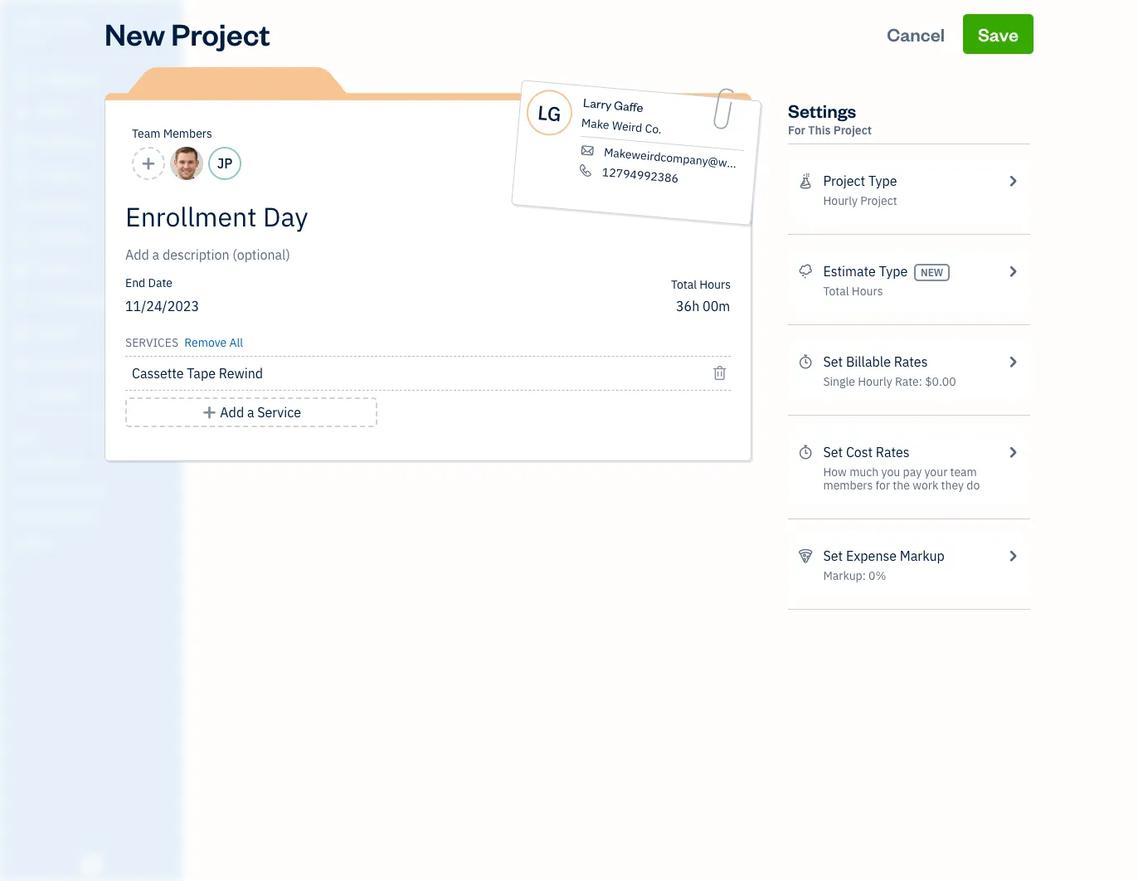 Task type: locate. For each thing, give the bounding box(es) containing it.
set up markup:
[[824, 548, 843, 564]]

markup
[[900, 548, 945, 564]]

timetracking image
[[798, 442, 814, 462]]

rates for set billable rates
[[894, 354, 928, 370]]

money image
[[11, 325, 31, 341]]

settings
[[789, 99, 857, 122]]

save
[[979, 22, 1019, 46]]

0 vertical spatial type
[[869, 173, 898, 189]]

1 vertical spatial set
[[824, 444, 843, 461]]

hours down estimate type
[[852, 284, 884, 299]]

0 vertical spatial set
[[824, 354, 843, 370]]

End date in  format text field
[[125, 298, 327, 315]]

chevronright image
[[1006, 261, 1021, 281], [1006, 546, 1021, 566]]

2 vertical spatial set
[[824, 548, 843, 564]]

1 vertical spatial chevronright image
[[1006, 546, 1021, 566]]

members
[[163, 126, 212, 141]]

1 vertical spatial chevronright image
[[1006, 352, 1021, 372]]

hours
[[700, 277, 731, 292], [852, 284, 884, 299]]

set up how
[[824, 444, 843, 461]]

2 vertical spatial chevronright image
[[1006, 442, 1021, 462]]

1 set from the top
[[824, 354, 843, 370]]

for
[[876, 478, 891, 493]]

dashboard image
[[11, 72, 31, 89]]

chart image
[[11, 356, 31, 373]]

2 chevronright image from the top
[[1006, 352, 1021, 372]]

total hours up hourly budget text box
[[671, 277, 731, 292]]

end
[[125, 276, 145, 291]]

set cost rates
[[824, 444, 910, 461]]

0 horizontal spatial total
[[671, 277, 697, 292]]

settings for this project
[[789, 99, 872, 138]]

turtle
[[13, 15, 61, 32]]

gaffe
[[614, 97, 644, 115]]

much
[[850, 465, 879, 480]]

team
[[132, 126, 161, 141]]

set
[[824, 354, 843, 370], [824, 444, 843, 461], [824, 548, 843, 564]]

expenses image
[[798, 546, 814, 566]]

3 chevronright image from the top
[[1006, 442, 1021, 462]]

2 chevronright image from the top
[[1006, 546, 1021, 566]]

lg
[[537, 98, 563, 127]]

total
[[671, 277, 697, 292], [824, 284, 850, 299]]

total down estimate
[[824, 284, 850, 299]]

invoice image
[[11, 167, 31, 183]]

total hours
[[671, 277, 731, 292], [824, 284, 884, 299]]

0 vertical spatial chevronright image
[[1006, 261, 1021, 281]]

you
[[882, 465, 901, 480]]

0 vertical spatial chevronright image
[[1006, 171, 1021, 191]]

for
[[789, 123, 806, 138]]

type up "hourly project"
[[869, 173, 898, 189]]

hourly
[[824, 193, 858, 208], [858, 374, 893, 389]]

client image
[[11, 104, 31, 120]]

set for set billable rates
[[824, 354, 843, 370]]

Hourly Budget text field
[[676, 298, 731, 315]]

1 horizontal spatial hourly
[[858, 374, 893, 389]]

2 set from the top
[[824, 444, 843, 461]]

rates up rate
[[894, 354, 928, 370]]

hourly down set billable rates
[[858, 374, 893, 389]]

cost
[[847, 444, 873, 461]]

0%
[[869, 569, 887, 584]]

timer image
[[11, 293, 31, 310]]

project image
[[11, 261, 31, 278]]

members
[[824, 478, 873, 493]]

1 vertical spatial rates
[[876, 444, 910, 461]]

plus image
[[202, 403, 217, 422]]

the
[[893, 478, 910, 493]]

team
[[951, 465, 978, 480]]

estimate type
[[824, 263, 908, 280]]

type
[[869, 173, 898, 189], [880, 263, 908, 280]]

1 horizontal spatial total hours
[[824, 284, 884, 299]]

1 horizontal spatial hours
[[852, 284, 884, 299]]

:
[[920, 374, 923, 389]]

larry
[[583, 95, 613, 113]]

rates up you
[[876, 444, 910, 461]]

report image
[[11, 388, 31, 404]]

1 chevronright image from the top
[[1006, 261, 1021, 281]]

items and services image
[[12, 483, 178, 496]]

hourly down project type
[[824, 193, 858, 208]]

Project Description text field
[[125, 245, 582, 265]]

co.
[[645, 121, 663, 137]]

0 horizontal spatial hourly
[[824, 193, 858, 208]]

phone image
[[577, 163, 595, 178]]

add
[[220, 404, 244, 421]]

set up single
[[824, 354, 843, 370]]

project
[[171, 14, 270, 53], [834, 123, 872, 138], [824, 173, 866, 189], [861, 193, 898, 208]]

single
[[824, 374, 856, 389]]

3 set from the top
[[824, 548, 843, 564]]

0 vertical spatial hourly
[[824, 193, 858, 208]]

1 chevronright image from the top
[[1006, 171, 1021, 191]]

chevronright image for set cost rates
[[1006, 442, 1021, 462]]

timetracking image
[[798, 352, 814, 372]]

total hours down estimate
[[824, 284, 884, 299]]

cancel
[[887, 22, 945, 46]]

hours up hourly budget text box
[[700, 277, 731, 292]]

total up hourly budget text box
[[671, 277, 697, 292]]

0 vertical spatial rates
[[894, 354, 928, 370]]

1 vertical spatial type
[[880, 263, 908, 280]]

type for project type
[[869, 173, 898, 189]]

how much you pay your team members for the work they do
[[824, 465, 981, 493]]

billable
[[847, 354, 891, 370]]

type left new
[[880, 263, 908, 280]]

1 vertical spatial hourly
[[858, 374, 893, 389]]

chevronright image
[[1006, 171, 1021, 191], [1006, 352, 1021, 372], [1006, 442, 1021, 462]]

bank connections image
[[12, 510, 178, 523]]

your
[[925, 465, 948, 480]]

project type
[[824, 173, 898, 189]]

rates
[[894, 354, 928, 370], [876, 444, 910, 461]]

add team member image
[[141, 154, 156, 173]]



Task type: vqa. For each thing, say whether or not it's contained in the screenshot.
7
no



Task type: describe. For each thing, give the bounding box(es) containing it.
cassette tape rewind
[[132, 365, 263, 382]]

hourly project
[[824, 193, 898, 208]]

new
[[105, 14, 165, 53]]

set for set cost rates
[[824, 444, 843, 461]]

service
[[258, 404, 301, 421]]

new project
[[105, 14, 270, 53]]

services
[[125, 335, 178, 350]]

payment image
[[11, 198, 31, 215]]

end date
[[125, 276, 173, 291]]

chevronright image for set expense markup
[[1006, 546, 1021, 566]]

add a service button
[[125, 398, 378, 427]]

type for estimate type
[[880, 263, 908, 280]]

date
[[148, 276, 173, 291]]

tape
[[187, 365, 216, 382]]

team members image
[[12, 457, 178, 470]]

a
[[247, 404, 254, 421]]

owner
[[13, 33, 44, 46]]

chevronright image for estimate type
[[1006, 261, 1021, 281]]

set expense markup
[[824, 548, 945, 564]]

estimates image
[[798, 261, 814, 281]]

Project Name text field
[[125, 200, 582, 233]]

services remove all
[[125, 335, 243, 350]]

markup: 0%
[[824, 569, 887, 584]]

they
[[942, 478, 965, 493]]

main element
[[0, 0, 224, 881]]

0 horizontal spatial total hours
[[671, 277, 731, 292]]

work
[[913, 478, 939, 493]]

remove
[[185, 335, 227, 350]]

estimate image
[[11, 135, 31, 152]]

new
[[921, 266, 944, 279]]

set billable rates
[[824, 354, 928, 370]]

cancel button
[[873, 14, 960, 54]]

remove all button
[[181, 330, 243, 353]]

weird
[[612, 118, 643, 135]]

save button
[[964, 14, 1034, 54]]

envelope image
[[579, 143, 597, 158]]

team members
[[132, 126, 212, 141]]

projects image
[[798, 171, 814, 191]]

rewind
[[219, 365, 263, 382]]

expense
[[847, 548, 897, 564]]

freshbooks image
[[78, 855, 105, 875]]

remove project service image
[[713, 364, 728, 383]]

makeweirdcompany@weird.co
[[604, 145, 764, 173]]

0 horizontal spatial hours
[[700, 277, 731, 292]]

do
[[967, 478, 981, 493]]

jp
[[217, 155, 233, 172]]

pay
[[904, 465, 922, 480]]

estimate
[[824, 263, 876, 280]]

1 horizontal spatial total
[[824, 284, 850, 299]]

rate
[[896, 374, 920, 389]]

this
[[809, 123, 831, 138]]

set for set expense markup
[[824, 548, 843, 564]]

how
[[824, 465, 847, 480]]

12794992386
[[602, 164, 680, 186]]

add a service
[[220, 404, 301, 421]]

single hourly rate : $0.00
[[824, 374, 957, 389]]

all
[[229, 335, 243, 350]]

turtle inc owner
[[13, 15, 87, 46]]

chevronright image for set billable rates
[[1006, 352, 1021, 372]]

larry gaffe make weird co.
[[581, 95, 663, 137]]

rates for set cost rates
[[876, 444, 910, 461]]

markup:
[[824, 569, 866, 584]]

chevronright image for project type
[[1006, 171, 1021, 191]]

apps image
[[12, 430, 178, 443]]

settings image
[[12, 536, 178, 549]]

$0.00
[[926, 374, 957, 389]]

project inside settings for this project
[[834, 123, 872, 138]]

make
[[581, 115, 610, 133]]

inc
[[64, 15, 87, 32]]

expense image
[[11, 230, 31, 247]]

cassette
[[132, 365, 184, 382]]



